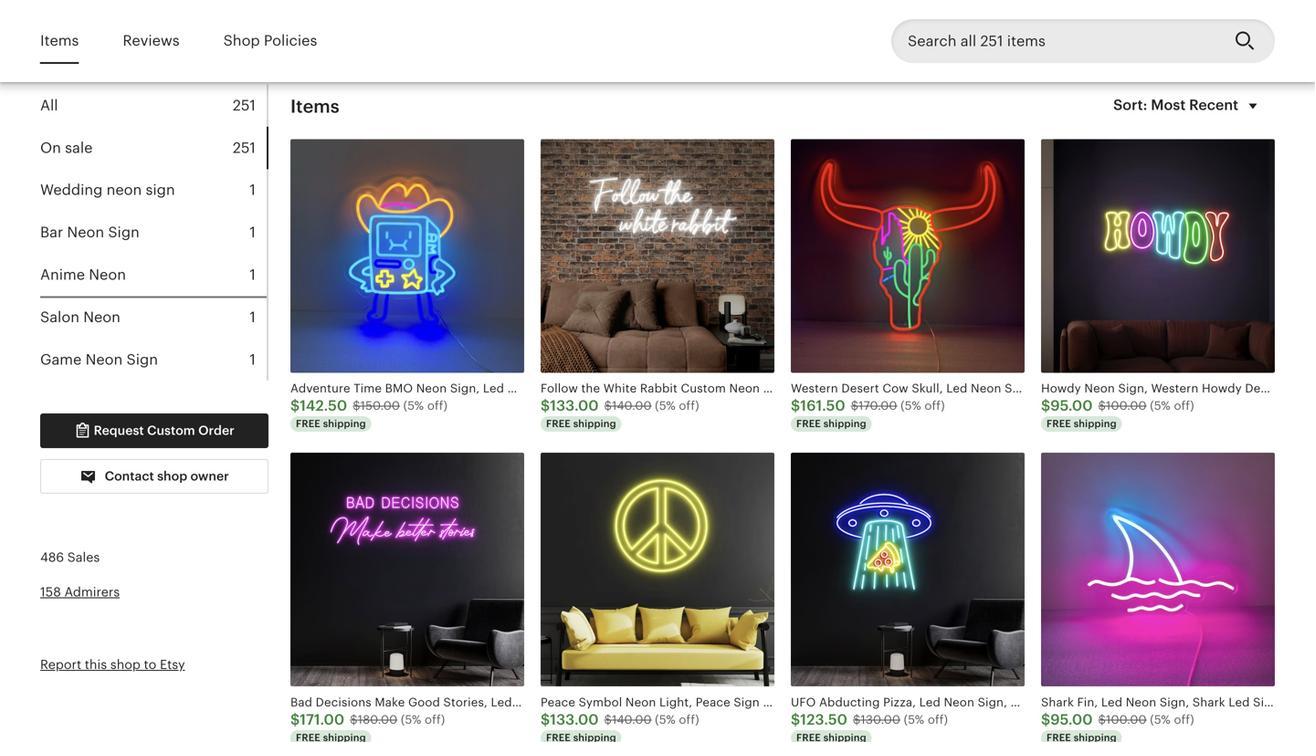 Task type: locate. For each thing, give the bounding box(es) containing it.
0 horizontal spatial bmo
[[385, 382, 413, 395]]

tab up bar neon sign
[[40, 169, 267, 212]]

neon
[[67, 224, 104, 241], [89, 267, 126, 283], [83, 309, 120, 326], [85, 352, 123, 368], [416, 382, 447, 395], [1126, 696, 1157, 709]]

4 1 from the top
[[250, 309, 256, 326]]

3 1 from the top
[[250, 267, 256, 283]]

1 100.00 from the top
[[1106, 399, 1147, 413]]

1 for anime neon
[[250, 267, 256, 283]]

wedding
[[40, 182, 103, 198]]

140.00 for $ 133.00 $ 140.00 (5% off)
[[612, 713, 652, 727]]

$ inside $ 133.00 $ 140.00 (5% off)
[[604, 713, 612, 727]]

133.00
[[550, 398, 599, 414], [550, 712, 599, 728]]

sections tab list
[[40, 84, 269, 381]]

0 horizontal spatial shop
[[110, 658, 140, 672]]

2 100.00 from the top
[[1106, 713, 1147, 727]]

bar neon sign
[[40, 224, 140, 241]]

off) inside '$ 161.50 $ 170.00 (5% off) free shipping'
[[925, 399, 945, 413]]

sign left for
[[508, 382, 534, 395]]

$ 95.00 $ 100.00 (5% off) free shipping
[[1041, 398, 1195, 430]]

2 horizontal spatial led
[[1229, 696, 1250, 709]]

(5%
[[403, 399, 424, 413], [655, 399, 676, 413], [901, 399, 921, 413], [1150, 399, 1171, 413], [401, 713, 422, 727], [655, 713, 676, 727], [904, 713, 925, 727], [1150, 713, 1171, 727]]

100.00
[[1106, 399, 1147, 413], [1106, 713, 1147, 727]]

6 tab from the top
[[40, 296, 267, 339]]

all
[[40, 97, 58, 114]]

led
[[483, 382, 504, 395], [1102, 696, 1123, 709], [1229, 696, 1250, 709]]

neon for bar
[[67, 224, 104, 241]]

0 horizontal spatial items
[[40, 33, 79, 49]]

4 shipping from the left
[[1074, 418, 1117, 430]]

admirers
[[64, 585, 120, 600]]

170.00
[[859, 399, 898, 413]]

shop
[[157, 469, 187, 484], [110, 658, 140, 672]]

(5% inside shark fin, led neon sign, shark led sign, shark $ 95.00 $ 100.00 (5% off)
[[1150, 713, 1171, 727]]

3 shipping from the left
[[824, 418, 867, 430]]

free inside $ 133.00 $ 140.00 (5% off) free shipping
[[546, 418, 571, 430]]

1 for game neon sign
[[250, 352, 256, 368]]

0 vertical spatial 95.00
[[1051, 398, 1093, 414]]

peace symbol neon light, peace sign wall decor, custom peace sign for home decoration, christmas holiday decor image
[[541, 453, 775, 687]]

0 vertical spatial game
[[40, 352, 82, 368]]

1 vertical spatial 100.00
[[1106, 713, 1147, 727]]

gift
[[722, 382, 744, 395]]

1 shipping from the left
[[323, 418, 366, 430]]

95.00
[[1051, 398, 1093, 414], [1051, 712, 1093, 728]]

neon right salon
[[83, 309, 120, 326]]

1 horizontal spatial game
[[613, 382, 647, 395]]

items down policies in the top of the page
[[290, 96, 339, 117]]

off) inside adventure time bmo neon sign, led sign for nintendo game decor, bmo gift $ 142.50 $ 150.00 (5% off) free shipping
[[427, 399, 448, 413]]

133.00 inside $ 133.00 $ 140.00 (5% off) free shipping
[[550, 398, 599, 414]]

3 free from the left
[[797, 418, 821, 430]]

tab down reviews link
[[40, 84, 267, 127]]

100.00 inside shark fin, led neon sign, shark led sign, shark $ 95.00 $ 100.00 (5% off)
[[1106, 713, 1147, 727]]

0 vertical spatial 133.00
[[550, 398, 599, 414]]

1 140.00 from the top
[[612, 399, 652, 413]]

decor,
[[650, 382, 688, 395]]

game neon sign
[[40, 352, 158, 368]]

on
[[40, 140, 61, 156]]

game inside sections 'tab list'
[[40, 352, 82, 368]]

sign
[[108, 224, 140, 241], [126, 352, 158, 368], [508, 382, 534, 395]]

140.00
[[612, 399, 652, 413], [612, 713, 652, 727]]

off) inside $ 133.00 $ 140.00 (5% off) free shipping
[[679, 399, 699, 413]]

0 vertical spatial 100.00
[[1106, 399, 1147, 413]]

recent
[[1189, 97, 1239, 113]]

0 horizontal spatial game
[[40, 352, 82, 368]]

$ 161.50 $ 170.00 (5% off) free shipping
[[791, 398, 945, 430]]

3 tab from the top
[[40, 169, 267, 212]]

shipping inside '$ 161.50 $ 170.00 (5% off) free shipping'
[[824, 418, 867, 430]]

off) for $ 161.50 $ 170.00 (5% off) free shipping
[[925, 399, 945, 413]]

neon right the anime
[[89, 267, 126, 283]]

adventure time bmo neon sign, led sign for nintendo game decor, bmo gift $ 142.50 $ 150.00 (5% off) free shipping
[[290, 382, 744, 430]]

(5% for $ 133.00 $ 140.00 (5% off)
[[655, 713, 676, 727]]

2 shark from the left
[[1193, 696, 1226, 709]]

salon
[[40, 309, 79, 326]]

bar
[[40, 224, 63, 241]]

shipping for 95.00
[[1074, 418, 1117, 430]]

1 vertical spatial 95.00
[[1051, 712, 1093, 728]]

1 tab from the top
[[40, 84, 267, 127]]

report
[[40, 658, 81, 672]]

tab up request custom order link
[[40, 339, 267, 381]]

game up $ 133.00 $ 140.00 (5% off) free shipping
[[613, 382, 647, 395]]

0 horizontal spatial led
[[483, 382, 504, 395]]

sign up request custom order link
[[126, 352, 158, 368]]

2 251 from the top
[[233, 140, 256, 156]]

request custom order link
[[40, 414, 269, 449]]

(5% inside $ 171.00 $ 180.00 (5% off)
[[401, 713, 422, 727]]

2 133.00 from the top
[[550, 712, 599, 728]]

items
[[40, 33, 79, 49], [290, 96, 339, 117]]

0 vertical spatial shop
[[157, 469, 187, 484]]

off)
[[427, 399, 448, 413], [679, 399, 699, 413], [925, 399, 945, 413], [1174, 399, 1195, 413], [425, 713, 445, 727], [679, 713, 699, 727], [928, 713, 948, 727], [1174, 713, 1195, 727]]

game inside adventure time bmo neon sign, led sign for nintendo game decor, bmo gift $ 142.50 $ 150.00 (5% off) free shipping
[[613, 382, 647, 395]]

sales
[[67, 551, 100, 565]]

tab down bar neon sign
[[40, 254, 267, 296]]

free
[[296, 418, 321, 430], [546, 418, 571, 430], [797, 418, 821, 430], [1047, 418, 1071, 430]]

anime
[[40, 267, 85, 283]]

1 vertical spatial 133.00
[[550, 712, 599, 728]]

1 horizontal spatial sign,
[[1160, 696, 1190, 709]]

bmo up 150.00
[[385, 382, 413, 395]]

1 251 from the top
[[233, 97, 256, 114]]

0 vertical spatial 251
[[233, 97, 256, 114]]

486 sales
[[40, 551, 100, 565]]

130.00
[[861, 713, 901, 727]]

(5% inside "$ 123.50 $ 130.00 (5% off)"
[[904, 713, 925, 727]]

(5% for $ 95.00 $ 100.00 (5% off) free shipping
[[1150, 399, 1171, 413]]

2 1 from the top
[[250, 224, 256, 241]]

shipping for 133.00
[[573, 418, 616, 430]]

161.50
[[800, 398, 846, 414]]

$ 171.00 $ 180.00 (5% off)
[[290, 712, 445, 728]]

(5% inside '$ 161.50 $ 170.00 (5% off) free shipping'
[[901, 399, 921, 413]]

sign, for 142.50
[[450, 382, 480, 395]]

tab containing all
[[40, 84, 267, 127]]

1 133.00 from the top
[[550, 398, 599, 414]]

1 vertical spatial 140.00
[[612, 713, 652, 727]]

bmo
[[385, 382, 413, 395], [691, 382, 719, 395]]

tab up sign
[[40, 127, 267, 169]]

shark
[[1041, 696, 1074, 709], [1193, 696, 1226, 709], [1286, 696, 1315, 709]]

off) for $ 171.00 $ 180.00 (5% off)
[[425, 713, 445, 727]]

owner
[[190, 469, 229, 484]]

off) inside $ 171.00 $ 180.00 (5% off)
[[425, 713, 445, 727]]

2 vertical spatial sign
[[508, 382, 534, 395]]

100.00 inside $ 95.00 $ 100.00 (5% off) free shipping
[[1106, 399, 1147, 413]]

sign, inside adventure time bmo neon sign, led sign for nintendo game decor, bmo gift $ 142.50 $ 150.00 (5% off) free shipping
[[450, 382, 480, 395]]

251 for all
[[233, 97, 256, 114]]

140.00 inside $ 133.00 $ 140.00 (5% off)
[[612, 713, 652, 727]]

neon down salon neon
[[85, 352, 123, 368]]

sale
[[65, 140, 93, 156]]

items up all
[[40, 33, 79, 49]]

251
[[233, 97, 256, 114], [233, 140, 256, 156]]

158
[[40, 585, 61, 600]]

2 tab from the top
[[40, 127, 267, 169]]

7 tab from the top
[[40, 339, 267, 381]]

$ inside "$ 123.50 $ 130.00 (5% off)"
[[853, 713, 861, 727]]

1 horizontal spatial led
[[1102, 696, 1123, 709]]

$ 133.00 $ 140.00 (5% off)
[[541, 712, 699, 728]]

tab
[[40, 84, 267, 127], [40, 127, 267, 169], [40, 169, 267, 212], [40, 212, 267, 254], [40, 254, 267, 296], [40, 296, 267, 339], [40, 339, 267, 381]]

nintendo
[[556, 382, 610, 395]]

0 vertical spatial sign
[[108, 224, 140, 241]]

neon inside shark fin, led neon sign, shark led sign, shark $ 95.00 $ 100.00 (5% off)
[[1126, 696, 1157, 709]]

free inside $ 95.00 $ 100.00 (5% off) free shipping
[[1047, 418, 1071, 430]]

bmo left gift
[[691, 382, 719, 395]]

1 horizontal spatial bmo
[[691, 382, 719, 395]]

shipping
[[323, 418, 366, 430], [573, 418, 616, 430], [824, 418, 867, 430], [1074, 418, 1117, 430]]

(5% inside $ 133.00 $ 140.00 (5% off)
[[655, 713, 676, 727]]

1 free from the left
[[296, 418, 321, 430]]

free for 133.00
[[546, 418, 571, 430]]

off) inside $ 133.00 $ 140.00 (5% off)
[[679, 713, 699, 727]]

report this shop to etsy
[[40, 658, 185, 672]]

2 140.00 from the top
[[612, 713, 652, 727]]

free inside '$ 161.50 $ 170.00 (5% off) free shipping'
[[797, 418, 821, 430]]

tab containing anime neon
[[40, 254, 267, 296]]

4 free from the left
[[1047, 418, 1071, 430]]

sign down "neon"
[[108, 224, 140, 241]]

0 horizontal spatial sign,
[[450, 382, 480, 395]]

off) inside "$ 123.50 $ 130.00 (5% off)"
[[928, 713, 948, 727]]

game down salon
[[40, 352, 82, 368]]

neon right time
[[416, 382, 447, 395]]

150.00
[[361, 399, 400, 413]]

off) inside $ 95.00 $ 100.00 (5% off) free shipping
[[1174, 399, 1195, 413]]

0 vertical spatial items
[[40, 33, 79, 49]]

251 for on sale
[[233, 140, 256, 156]]

tab containing wedding neon sign
[[40, 169, 267, 212]]

off) inside shark fin, led neon sign, shark led sign, shark $ 95.00 $ 100.00 (5% off)
[[1174, 713, 1195, 727]]

sort: most recent button
[[1103, 84, 1275, 128]]

adventure time bmo neon sign, led sign for nintendo game decor, bmo gift image
[[290, 139, 524, 373]]

shop policies
[[223, 33, 317, 49]]

howdy neon sign, western howdy decorations, college party greeting neon light, howdy party decor dorm led light image
[[1041, 139, 1275, 373]]

for
[[537, 382, 553, 395]]

shop left "to"
[[110, 658, 140, 672]]

1 95.00 from the top
[[1051, 398, 1093, 414]]

1 horizontal spatial shop
[[157, 469, 187, 484]]

off) for $ 133.00 $ 140.00 (5% off)
[[679, 713, 699, 727]]

neon right bar on the left of page
[[67, 224, 104, 241]]

1
[[250, 182, 256, 198], [250, 224, 256, 241], [250, 267, 256, 283], [250, 309, 256, 326], [250, 352, 256, 368]]

2 free from the left
[[546, 418, 571, 430]]

game
[[40, 352, 82, 368], [613, 382, 647, 395]]

1 vertical spatial sign
[[126, 352, 158, 368]]

1 horizontal spatial items
[[290, 96, 339, 117]]

(5% for $ 123.50 $ 130.00 (5% off)
[[904, 713, 925, 727]]

140.00 inside $ 133.00 $ 140.00 (5% off) free shipping
[[612, 399, 652, 413]]

shipping inside $ 95.00 $ 100.00 (5% off) free shipping
[[1074, 418, 1117, 430]]

(5% for $ 161.50 $ 170.00 (5% off) free shipping
[[901, 399, 921, 413]]

sign,
[[450, 382, 480, 395], [1160, 696, 1190, 709], [1253, 696, 1283, 709]]

$
[[290, 398, 300, 414], [541, 398, 550, 414], [791, 398, 800, 414], [1041, 398, 1051, 414], [353, 399, 361, 413], [604, 399, 612, 413], [851, 399, 859, 413], [1099, 399, 1106, 413], [290, 712, 300, 728], [541, 712, 550, 728], [791, 712, 800, 728], [1041, 712, 1051, 728], [350, 713, 358, 727], [604, 713, 612, 727], [853, 713, 861, 727], [1099, 713, 1106, 727]]

2 95.00 from the top
[[1051, 712, 1093, 728]]

0 horizontal spatial shark
[[1041, 696, 1074, 709]]

reviews
[[123, 33, 180, 49]]

2 bmo from the left
[[691, 382, 719, 395]]

tab containing game neon sign
[[40, 339, 267, 381]]

2 shipping from the left
[[573, 418, 616, 430]]

shop left owner
[[157, 469, 187, 484]]

$ 133.00 $ 140.00 (5% off) free shipping
[[541, 398, 699, 430]]

0 vertical spatial 140.00
[[612, 399, 652, 413]]

sign for game neon sign
[[126, 352, 158, 368]]

5 1 from the top
[[250, 352, 256, 368]]

$ 123.50 $ 130.00 (5% off)
[[791, 712, 948, 728]]

1 vertical spatial 251
[[233, 140, 256, 156]]

1 vertical spatial items
[[290, 96, 339, 117]]

contact shop owner
[[102, 469, 229, 484]]

140.00 for $ 133.00 $ 140.00 (5% off) free shipping
[[612, 399, 652, 413]]

salon neon
[[40, 309, 120, 326]]

neon right fin,
[[1126, 696, 1157, 709]]

180.00
[[358, 713, 398, 727]]

tab up 'game neon sign'
[[40, 296, 267, 339]]

(5% inside $ 95.00 $ 100.00 (5% off) free shipping
[[1150, 399, 1171, 413]]

(5% inside $ 133.00 $ 140.00 (5% off) free shipping
[[655, 399, 676, 413]]

4 tab from the top
[[40, 212, 267, 254]]

5 tab from the top
[[40, 254, 267, 296]]

led inside adventure time bmo neon sign, led sign for nintendo game decor, bmo gift $ 142.50 $ 150.00 (5% off) free shipping
[[483, 382, 504, 395]]

(5% for $ 133.00 $ 140.00 (5% off) free shipping
[[655, 399, 676, 413]]

$ inside $ 171.00 $ 180.00 (5% off)
[[350, 713, 358, 727]]

123.50
[[800, 712, 848, 728]]

ufo abducting pizza, led neon sign, creative home bedroom wall decor, pizza wall art image
[[791, 453, 1025, 687]]

tab down sign
[[40, 212, 267, 254]]

shipping inside $ 133.00 $ 140.00 (5% off) free shipping
[[573, 418, 616, 430]]

1 horizontal spatial shark
[[1193, 696, 1226, 709]]

shipping inside adventure time bmo neon sign, led sign for nintendo game decor, bmo gift $ 142.50 $ 150.00 (5% off) free shipping
[[323, 418, 366, 430]]

1 1 from the top
[[250, 182, 256, 198]]

1 bmo from the left
[[385, 382, 413, 395]]

1 vertical spatial game
[[613, 382, 647, 395]]

2 horizontal spatial shark
[[1286, 696, 1315, 709]]

2 horizontal spatial sign,
[[1253, 696, 1283, 709]]

sign, for off)
[[1160, 696, 1190, 709]]



Task type: describe. For each thing, give the bounding box(es) containing it.
most
[[1151, 97, 1186, 113]]

report this shop to etsy link
[[40, 658, 185, 672]]

486
[[40, 551, 64, 565]]

tab containing bar neon sign
[[40, 212, 267, 254]]

neon for salon
[[83, 309, 120, 326]]

shipping for 161.50
[[824, 418, 867, 430]]

sort: most recent
[[1114, 97, 1239, 113]]

sort:
[[1114, 97, 1148, 113]]

off) for $ 95.00 $ 100.00 (5% off) free shipping
[[1174, 399, 1195, 413]]

neon
[[107, 182, 142, 198]]

shark fin, led neon sign, shark led sign, shark $ 95.00 $ 100.00 (5% off)
[[1041, 696, 1315, 728]]

shark fin, led neon sign, shark led sign, shark lover gift image
[[1041, 453, 1275, 687]]

tab containing salon neon
[[40, 296, 267, 339]]

1 for salon neon
[[250, 309, 256, 326]]

neon for anime
[[89, 267, 126, 283]]

95.00 inside $ 95.00 $ 100.00 (5% off) free shipping
[[1051, 398, 1093, 414]]

95.00 inside shark fin, led neon sign, shark led sign, shark $ 95.00 $ 100.00 (5% off)
[[1051, 712, 1093, 728]]

contact shop owner button
[[40, 460, 269, 494]]

anime neon
[[40, 267, 126, 283]]

contact
[[105, 469, 154, 484]]

time
[[354, 382, 382, 395]]

free for 161.50
[[797, 418, 821, 430]]

fin,
[[1077, 696, 1098, 709]]

adventure
[[290, 382, 350, 395]]

1 for wedding neon sign
[[250, 182, 256, 198]]

etsy
[[160, 658, 185, 672]]

158 admirers link
[[40, 585, 120, 600]]

reviews link
[[123, 20, 180, 62]]

(5% inside adventure time bmo neon sign, led sign for nintendo game decor, bmo gift $ 142.50 $ 150.00 (5% off) free shipping
[[403, 399, 424, 413]]

request custom order
[[91, 424, 235, 438]]

request
[[94, 424, 144, 438]]

142.50
[[300, 398, 347, 414]]

shop inside button
[[157, 469, 187, 484]]

Search all 251 items text field
[[892, 19, 1220, 63]]

171.00
[[300, 712, 345, 728]]

3 shark from the left
[[1286, 696, 1315, 709]]

custom
[[147, 424, 195, 438]]

1 for bar neon sign
[[250, 224, 256, 241]]

western desert cow skull, led neon sign, western wall decor, western desert decor, gift for men image
[[791, 139, 1025, 373]]

this
[[85, 658, 107, 672]]

off) for $ 133.00 $ 140.00 (5% off) free shipping
[[679, 399, 699, 413]]

bad decisions make good stories, led neon sign, motivational room wall art, wall quote led light image
[[290, 453, 524, 687]]

free for 95.00
[[1047, 418, 1071, 430]]

133.00 for $ 133.00 $ 140.00 (5% off)
[[550, 712, 599, 728]]

free inside adventure time bmo neon sign, led sign for nintendo game decor, bmo gift $ 142.50 $ 150.00 (5% off) free shipping
[[296, 418, 321, 430]]

shop policies link
[[223, 20, 317, 62]]

158 admirers
[[40, 585, 120, 600]]

order
[[198, 424, 235, 438]]

sign
[[146, 182, 175, 198]]

shop
[[223, 33, 260, 49]]

policies
[[264, 33, 317, 49]]

off) for $ 123.50 $ 130.00 (5% off)
[[928, 713, 948, 727]]

sign inside adventure time bmo neon sign, led sign for nintendo game decor, bmo gift $ 142.50 $ 150.00 (5% off) free shipping
[[508, 382, 534, 395]]

sign for bar neon sign
[[108, 224, 140, 241]]

follow the white rabbit custom neon sign bedroom led light home decor, wall room party decorations personalized neon sign bedroom image
[[541, 139, 775, 373]]

tab containing on sale
[[40, 127, 267, 169]]

neon for game
[[85, 352, 123, 368]]

wedding neon sign
[[40, 182, 175, 198]]

on sale
[[40, 140, 93, 156]]

133.00 for $ 133.00 $ 140.00 (5% off) free shipping
[[550, 398, 599, 414]]

1 vertical spatial shop
[[110, 658, 140, 672]]

1 shark from the left
[[1041, 696, 1074, 709]]

(5% for $ 171.00 $ 180.00 (5% off)
[[401, 713, 422, 727]]

items link
[[40, 20, 79, 62]]

to
[[144, 658, 156, 672]]

neon inside adventure time bmo neon sign, led sign for nintendo game decor, bmo gift $ 142.50 $ 150.00 (5% off) free shipping
[[416, 382, 447, 395]]



Task type: vqa. For each thing, say whether or not it's contained in the screenshot.
SKIN CARE link
no



